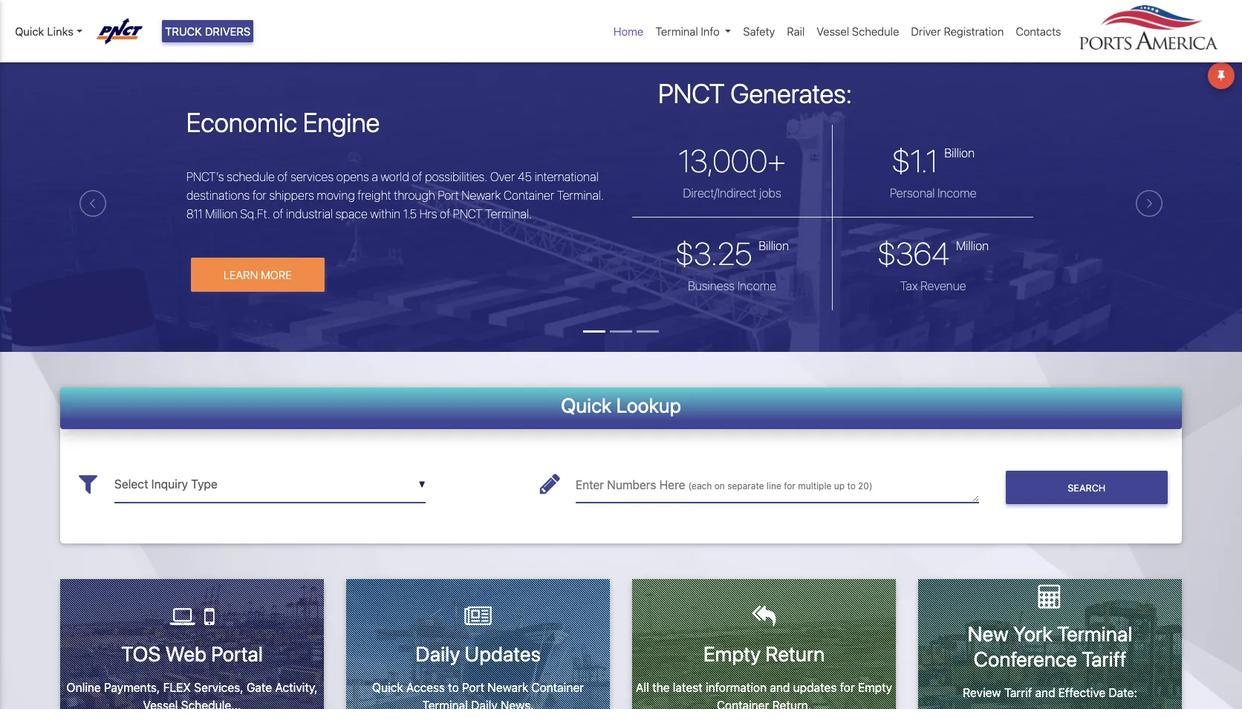 Task type: locate. For each thing, give the bounding box(es) containing it.
portal
[[211, 642, 263, 666]]

quick left access
[[372, 681, 403, 694]]

newark up 'news.'
[[488, 681, 528, 694]]

2 horizontal spatial quick
[[561, 393, 612, 417]]

and right "tarrif"
[[1035, 686, 1055, 700]]

quick access to port newark container terminal daily news.
[[372, 681, 584, 710]]

terminal down access
[[422, 699, 468, 710]]

shippers
[[269, 189, 314, 202]]

0 horizontal spatial pnct
[[453, 207, 483, 221]]

through
[[394, 189, 435, 202]]

driver registration
[[911, 24, 1004, 38]]

freight
[[358, 189, 391, 202]]

and inside all the latest information and updates for empty container return.
[[770, 681, 790, 694]]

1 horizontal spatial vessel
[[817, 24, 849, 38]]

payments,
[[104, 681, 160, 694]]

income for $3.25
[[738, 279, 776, 292]]

0 horizontal spatial and
[[770, 681, 790, 694]]

pnct's schedule of services opens a world of possibilities.                                 over 45 international destinations for shippers moving freight through port newark container terminal. 811 million sq.ft. of industrial space within 1.5 hrs of pnct terminal.
[[186, 170, 604, 221]]

daily
[[415, 642, 460, 666], [471, 699, 498, 710]]

income down $1.1 billion
[[938, 186, 977, 200]]

driver
[[911, 24, 941, 38]]

million up revenue in the right top of the page
[[956, 239, 989, 252]]

revenue
[[921, 279, 966, 292]]

1 vertical spatial container
[[532, 681, 584, 694]]

billion inside $1.1 billion
[[945, 146, 975, 159]]

daily inside "quick access to port newark container terminal daily news."
[[471, 699, 498, 710]]

0 vertical spatial to
[[847, 481, 856, 492]]

0 horizontal spatial quick
[[15, 24, 44, 38]]

economic
[[186, 106, 297, 138]]

million down destinations at the left top of page
[[205, 207, 238, 221]]

quick left links
[[15, 24, 44, 38]]

0 vertical spatial container
[[504, 189, 555, 202]]

empty right updates on the right
[[858, 681, 892, 694]]

to right the up
[[847, 481, 856, 492]]

1 vertical spatial quick
[[561, 393, 612, 417]]

1 horizontal spatial million
[[956, 239, 989, 252]]

vessel down flex
[[143, 699, 178, 710]]

1 vertical spatial to
[[448, 681, 459, 694]]

multiple
[[798, 481, 832, 492]]

2 vertical spatial for
[[840, 681, 855, 694]]

on
[[715, 481, 725, 492]]

for right updates on the right
[[840, 681, 855, 694]]

$364 million
[[878, 234, 989, 272]]

1 horizontal spatial daily
[[471, 699, 498, 710]]

0 vertical spatial terminal
[[656, 24, 698, 38]]

0 vertical spatial daily
[[415, 642, 460, 666]]

services,
[[194, 681, 243, 694]]

1 vertical spatial daily
[[471, 699, 498, 710]]

terminal up tariff
[[1057, 622, 1133, 647]]

2 vertical spatial container
[[717, 699, 769, 710]]

1 vertical spatial terminal.
[[485, 207, 532, 221]]

welcome to port newmark container terminal image
[[0, 55, 1242, 435]]

0 horizontal spatial million
[[205, 207, 238, 221]]

updates
[[465, 642, 541, 666]]

1 horizontal spatial terminal
[[656, 24, 698, 38]]

quick for quick lookup
[[561, 393, 612, 417]]

1 vertical spatial newark
[[488, 681, 528, 694]]

terminal. down international
[[557, 189, 604, 202]]

newark
[[462, 189, 501, 202], [488, 681, 528, 694]]

1.5
[[403, 207, 417, 221]]

None text field
[[576, 467, 979, 503]]

billion right $1.1
[[945, 146, 975, 159]]

web
[[165, 642, 206, 666]]

enter
[[576, 479, 604, 492]]

0 horizontal spatial vessel
[[143, 699, 178, 710]]

0 horizontal spatial for
[[253, 189, 267, 202]]

$364
[[878, 234, 950, 272]]

of right the sq.ft.
[[273, 207, 283, 221]]

to inside "quick access to port newark container terminal daily news."
[[448, 681, 459, 694]]

empty return
[[703, 642, 825, 666]]

personal income
[[890, 186, 977, 200]]

2 vertical spatial quick
[[372, 681, 403, 694]]

to inside enter numbers here (each on separate line for multiple up to 20)
[[847, 481, 856, 492]]

1 vertical spatial income
[[738, 279, 776, 292]]

0 horizontal spatial port
[[438, 189, 459, 202]]

container up 'news.'
[[532, 681, 584, 694]]

pnct inside pnct's schedule of services opens a world of possibilities.                                 over 45 international destinations for shippers moving freight through port newark container terminal. 811 million sq.ft. of industrial space within 1.5 hrs of pnct terminal.
[[453, 207, 483, 221]]

pnct generates:
[[658, 78, 852, 110]]

port down possibilities.
[[438, 189, 459, 202]]

income
[[938, 186, 977, 200], [738, 279, 776, 292]]

tos
[[121, 642, 161, 666]]

0 vertical spatial pnct
[[658, 78, 725, 110]]

truck drivers
[[165, 24, 251, 38]]

2 horizontal spatial for
[[840, 681, 855, 694]]

0 horizontal spatial terminal
[[422, 699, 468, 710]]

quick lookup
[[561, 393, 681, 417]]

international
[[535, 170, 599, 183]]

access
[[406, 681, 445, 694]]

1 vertical spatial billion
[[759, 239, 789, 252]]

pnct
[[658, 78, 725, 110], [453, 207, 483, 221]]

▼
[[419, 479, 425, 491]]

york
[[1013, 622, 1053, 647]]

1 horizontal spatial empty
[[858, 681, 892, 694]]

1 vertical spatial port
[[462, 681, 484, 694]]

search
[[1068, 483, 1106, 494]]

income down $3.25 billion
[[738, 279, 776, 292]]

terminal. down over
[[485, 207, 532, 221]]

lookup
[[616, 393, 681, 417]]

vessel
[[817, 24, 849, 38], [143, 699, 178, 710]]

billion down jobs
[[759, 239, 789, 252]]

$3.25 billion
[[675, 234, 789, 272]]

0 horizontal spatial daily
[[415, 642, 460, 666]]

home link
[[608, 17, 650, 46]]

1 horizontal spatial pnct
[[658, 78, 725, 110]]

1 horizontal spatial for
[[784, 481, 796, 492]]

billion for $3.25
[[759, 239, 789, 252]]

1 vertical spatial pnct
[[453, 207, 483, 221]]

learn
[[223, 268, 258, 281]]

1 horizontal spatial income
[[938, 186, 977, 200]]

quick inside "quick access to port newark container terminal daily news."
[[372, 681, 403, 694]]

$1.1
[[892, 142, 938, 179]]

new
[[968, 622, 1009, 647]]

1 horizontal spatial terminal.
[[557, 189, 604, 202]]

hrs
[[419, 207, 437, 221]]

empty
[[703, 642, 761, 666], [858, 681, 892, 694]]

container down '45' on the left top
[[504, 189, 555, 202]]

1 vertical spatial empty
[[858, 681, 892, 694]]

truck drivers link
[[162, 20, 254, 43]]

13,000+
[[678, 142, 786, 179]]

quick
[[15, 24, 44, 38], [561, 393, 612, 417], [372, 681, 403, 694]]

safety
[[743, 24, 775, 38]]

port down daily updates at the bottom
[[462, 681, 484, 694]]

conference
[[974, 647, 1077, 672]]

1 vertical spatial vessel
[[143, 699, 178, 710]]

container
[[504, 189, 555, 202], [532, 681, 584, 694], [717, 699, 769, 710]]

for right line
[[784, 481, 796, 492]]

terminal inside "quick access to port newark container terminal daily news."
[[422, 699, 468, 710]]

daily left 'news.'
[[471, 699, 498, 710]]

schedule...
[[181, 699, 241, 710]]

rail
[[787, 24, 805, 38]]

empty up information
[[703, 642, 761, 666]]

terminal left info
[[656, 24, 698, 38]]

vessel right rail
[[817, 24, 849, 38]]

1 horizontal spatial port
[[462, 681, 484, 694]]

0 horizontal spatial to
[[448, 681, 459, 694]]

daily up access
[[415, 642, 460, 666]]

port
[[438, 189, 459, 202], [462, 681, 484, 694]]

up
[[834, 481, 845, 492]]

0 vertical spatial terminal.
[[557, 189, 604, 202]]

a
[[372, 170, 378, 183]]

to
[[847, 481, 856, 492], [448, 681, 459, 694]]

tariff
[[1082, 647, 1127, 672]]

1 vertical spatial million
[[956, 239, 989, 252]]

2 horizontal spatial terminal
[[1057, 622, 1133, 647]]

container inside all the latest information and updates for empty container return.
[[717, 699, 769, 710]]

0 vertical spatial newark
[[462, 189, 501, 202]]

0 vertical spatial vessel
[[817, 24, 849, 38]]

information
[[706, 681, 767, 694]]

home
[[614, 24, 644, 38]]

generates:
[[731, 78, 852, 110]]

billion inside $3.25 billion
[[759, 239, 789, 252]]

direct/indirect
[[683, 186, 757, 200]]

0 vertical spatial for
[[253, 189, 267, 202]]

empty inside all the latest information and updates for empty container return.
[[858, 681, 892, 694]]

1 vertical spatial for
[[784, 481, 796, 492]]

0 vertical spatial quick
[[15, 24, 44, 38]]

to right access
[[448, 681, 459, 694]]

quick left lookup
[[561, 393, 612, 417]]

1 horizontal spatial and
[[1035, 686, 1055, 700]]

container down information
[[717, 699, 769, 710]]

0 horizontal spatial billion
[[759, 239, 789, 252]]

2 vertical spatial terminal
[[422, 699, 468, 710]]

enter numbers here (each on separate line for multiple up to 20)
[[576, 479, 873, 492]]

pnct down the terminal info link
[[658, 78, 725, 110]]

info
[[701, 24, 720, 38]]

1 vertical spatial terminal
[[1057, 622, 1133, 647]]

1 horizontal spatial billion
[[945, 146, 975, 159]]

0 horizontal spatial income
[[738, 279, 776, 292]]

effective
[[1059, 686, 1106, 700]]

0 vertical spatial port
[[438, 189, 459, 202]]

0 vertical spatial million
[[205, 207, 238, 221]]

for up the sq.ft.
[[253, 189, 267, 202]]

0 horizontal spatial empty
[[703, 642, 761, 666]]

1 horizontal spatial quick
[[372, 681, 403, 694]]

online payments, flex services, gate activity, vessel schedule...
[[66, 681, 318, 710]]

tax
[[900, 279, 918, 292]]

services
[[291, 170, 334, 183]]

0 vertical spatial billion
[[945, 146, 975, 159]]

newark down over
[[462, 189, 501, 202]]

None text field
[[114, 467, 425, 503]]

pnct down possibilities.
[[453, 207, 483, 221]]

million inside $364 million
[[956, 239, 989, 252]]

within
[[370, 207, 401, 221]]

learn more
[[223, 268, 292, 281]]

activity,
[[275, 681, 318, 694]]

possibilities.
[[425, 170, 488, 183]]

million inside pnct's schedule of services opens a world of possibilities.                                 over 45 international destinations for shippers moving freight through port newark container terminal. 811 million sq.ft. of industrial space within 1.5 hrs of pnct terminal.
[[205, 207, 238, 221]]

port inside "quick access to port newark container terminal daily news."
[[462, 681, 484, 694]]

0 vertical spatial income
[[938, 186, 977, 200]]

review tarrif and effective date:
[[963, 686, 1137, 700]]

and up return.
[[770, 681, 790, 694]]

1 horizontal spatial to
[[847, 481, 856, 492]]



Task type: vqa. For each thing, say whether or not it's contained in the screenshot.
13,000+ DIRECT/INDIRECT JOBS
yes



Task type: describe. For each thing, give the bounding box(es) containing it.
0 horizontal spatial terminal.
[[485, 207, 532, 221]]

date:
[[1109, 686, 1137, 700]]

jobs
[[759, 186, 781, 200]]

newark inside "quick access to port newark container terminal daily news."
[[488, 681, 528, 694]]

space
[[336, 207, 368, 221]]

over
[[490, 170, 515, 183]]

return
[[765, 642, 825, 666]]

business
[[688, 279, 735, 292]]

sq.ft.
[[240, 207, 270, 221]]

of up shippers
[[277, 170, 288, 183]]

engine
[[303, 106, 380, 138]]

moving
[[317, 189, 355, 202]]

safety link
[[737, 17, 781, 46]]

for inside enter numbers here (each on separate line for multiple up to 20)
[[784, 481, 796, 492]]

destinations
[[186, 189, 250, 202]]

truck
[[165, 24, 202, 38]]

return.
[[772, 699, 812, 710]]

13,000+ direct/indirect jobs
[[678, 142, 786, 200]]

separate
[[728, 481, 764, 492]]

0 vertical spatial empty
[[703, 642, 761, 666]]

pnct's
[[186, 170, 224, 183]]

45
[[518, 170, 532, 183]]

economic engine
[[186, 106, 380, 138]]

container inside pnct's schedule of services opens a world of possibilities.                                 over 45 international destinations for shippers moving freight through port newark container terminal. 811 million sq.ft. of industrial space within 1.5 hrs of pnct terminal.
[[504, 189, 555, 202]]

updates
[[793, 681, 837, 694]]

all
[[636, 681, 649, 694]]

quick links
[[15, 24, 73, 38]]

quick for quick access to port newark container terminal daily news.
[[372, 681, 403, 694]]

newark inside pnct's schedule of services opens a world of possibilities.                                 over 45 international destinations for shippers moving freight through port newark container terminal. 811 million sq.ft. of industrial space within 1.5 hrs of pnct terminal.
[[462, 189, 501, 202]]

$3.25
[[675, 234, 752, 272]]

line
[[767, 481, 781, 492]]

industrial
[[286, 207, 333, 221]]

quick links link
[[15, 23, 82, 40]]

for inside pnct's schedule of services opens a world of possibilities.                                 over 45 international destinations for shippers moving freight through port newark container terminal. 811 million sq.ft. of industrial space within 1.5 hrs of pnct terminal.
[[253, 189, 267, 202]]

vessel inside 'vessel schedule' link
[[817, 24, 849, 38]]

of up the through on the left top of the page
[[412, 170, 422, 183]]

more
[[261, 268, 292, 281]]

driver registration link
[[905, 17, 1010, 46]]

container inside "quick access to port newark container terminal daily news."
[[532, 681, 584, 694]]

vessel schedule link
[[811, 17, 905, 46]]

gate
[[247, 681, 272, 694]]

drivers
[[205, 24, 251, 38]]

20)
[[858, 481, 873, 492]]

billion for $1.1
[[945, 146, 975, 159]]

learn more button
[[191, 258, 325, 292]]

the
[[652, 681, 670, 694]]

terminal inside the terminal info link
[[656, 24, 698, 38]]

811
[[186, 207, 203, 221]]

vessel schedule
[[817, 24, 899, 38]]

port inside pnct's schedule of services opens a world of possibilities.                                 over 45 international destinations for shippers moving freight through port newark container terminal. 811 million sq.ft. of industrial space within 1.5 hrs of pnct terminal.
[[438, 189, 459, 202]]

news.
[[501, 699, 534, 710]]

personal
[[890, 186, 935, 200]]

$1.1 billion
[[892, 142, 975, 179]]

of right hrs
[[440, 207, 450, 221]]

world
[[381, 170, 409, 183]]

quick for quick links
[[15, 24, 44, 38]]

income for $1.1
[[938, 186, 977, 200]]

review
[[963, 686, 1001, 700]]

schedule
[[227, 170, 275, 183]]

links
[[47, 24, 73, 38]]

rail link
[[781, 17, 811, 46]]

terminal info link
[[650, 17, 737, 46]]

terminal info
[[656, 24, 720, 38]]

online
[[66, 681, 101, 694]]

business income
[[688, 279, 776, 292]]

vessel inside online payments, flex services, gate activity, vessel schedule...
[[143, 699, 178, 710]]

search button
[[1006, 471, 1168, 505]]

schedule
[[852, 24, 899, 38]]

latest
[[673, 681, 703, 694]]

registration
[[944, 24, 1004, 38]]

opens
[[336, 170, 369, 183]]

for inside all the latest information and updates for empty container return.
[[840, 681, 855, 694]]

all the latest information and updates for empty container return.
[[636, 681, 892, 710]]

terminal inside new york terminal conference tariff
[[1057, 622, 1133, 647]]

contacts link
[[1010, 17, 1067, 46]]

tos web portal
[[121, 642, 263, 666]]



